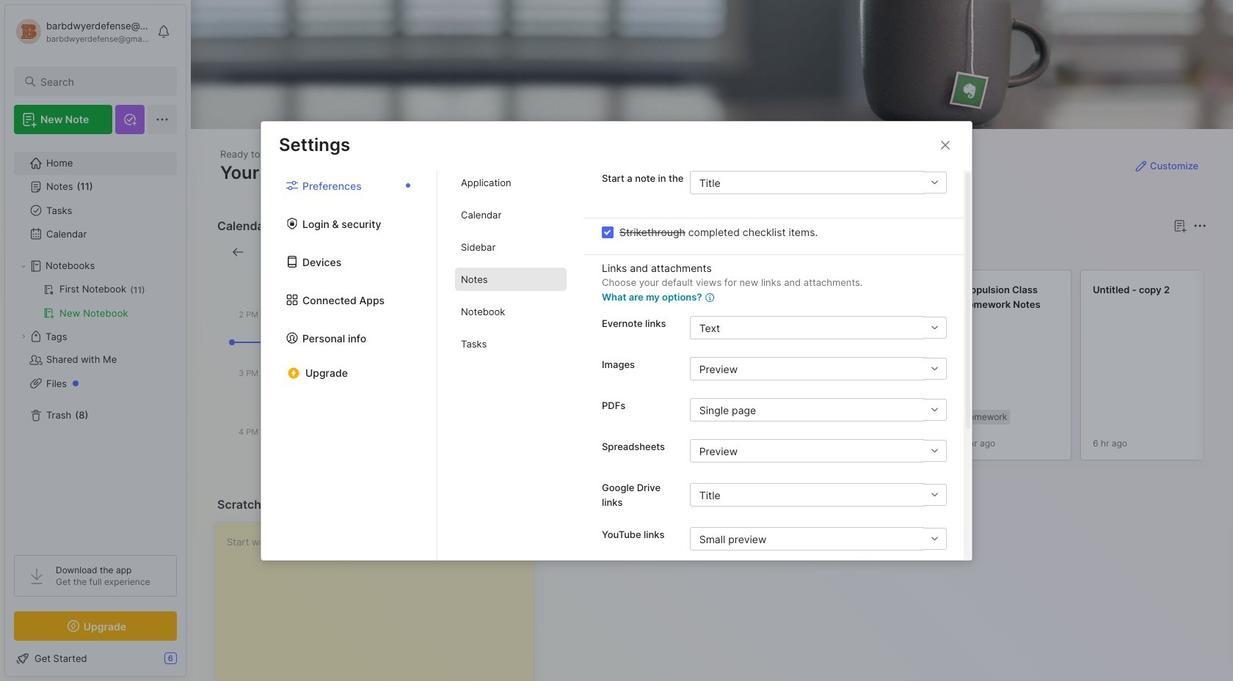 Task type: vqa. For each thing, say whether or not it's contained in the screenshot.
'SHARED'
no



Task type: locate. For each thing, give the bounding box(es) containing it.
close image
[[937, 136, 954, 154]]

tab list
[[261, 171, 437, 560], [437, 171, 584, 560], [555, 244, 1204, 261]]

Search text field
[[40, 75, 164, 89]]

expand tags image
[[19, 332, 28, 341]]

tree
[[5, 143, 186, 542]]

Choose default view option for PDFs field
[[690, 399, 947, 422]]

Choose default view option for Evernote links field
[[690, 316, 947, 340]]

None search field
[[40, 73, 164, 90]]

Choose default view option for Google Drive links field
[[690, 484, 947, 507]]

tab
[[455, 171, 567, 194], [455, 203, 567, 227], [455, 236, 567, 259], [555, 244, 598, 261], [604, 244, 664, 261], [455, 268, 567, 291], [455, 300, 567, 324], [455, 332, 567, 356]]

row group
[[552, 270, 1233, 470]]

group
[[14, 278, 176, 325]]

Select75 checkbox
[[602, 226, 614, 238]]

Choose default view option for Spreadsheets field
[[690, 440, 947, 463]]



Task type: describe. For each thing, give the bounding box(es) containing it.
expand notebooks image
[[19, 262, 28, 271]]

Start writing… text field
[[227, 523, 533, 682]]

main element
[[0, 0, 191, 682]]

none search field inside main element
[[40, 73, 164, 90]]

Start a new note in the body or title. field
[[690, 171, 947, 194]]

tree inside main element
[[5, 143, 186, 542]]

Choose default view option for Images field
[[690, 357, 947, 381]]

group inside main element
[[14, 278, 176, 325]]

Choose default view option for YouTube links field
[[690, 528, 947, 551]]



